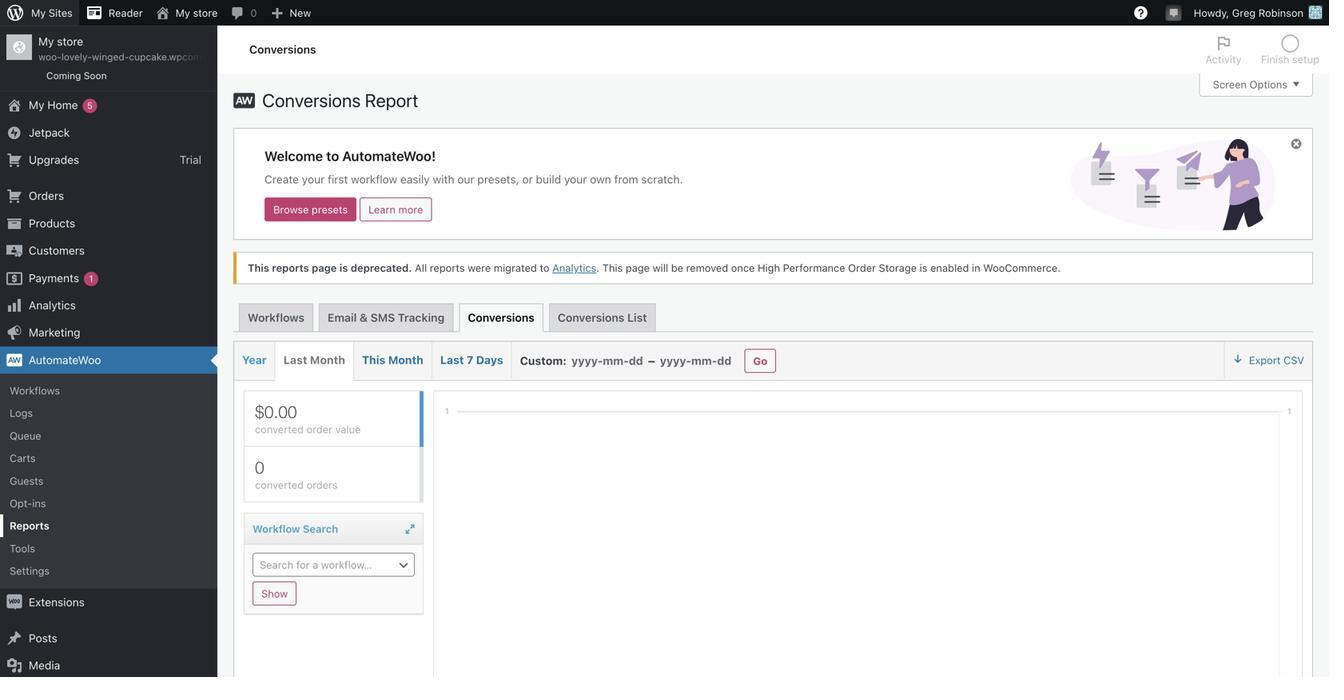 Task type: locate. For each thing, give the bounding box(es) containing it.
your left own
[[565, 173, 587, 186]]

conversions left list
[[558, 311, 625, 324]]

reports down browse
[[272, 262, 309, 274]]

0
[[251, 7, 257, 19], [255, 458, 264, 478]]

1 reports from the left
[[272, 262, 309, 274]]

1 horizontal spatial yyyy-mm-dd text field
[[658, 349, 734, 373]]

reports right 'all'
[[430, 262, 465, 274]]

&
[[360, 311, 368, 324]]

2 converted from the top
[[255, 479, 304, 491]]

0 inside 0 link
[[251, 7, 257, 19]]

storage
[[879, 262, 917, 274]]

0 vertical spatial workflows
[[248, 311, 305, 324]]

0 inside 0 converted orders
[[255, 458, 264, 478]]

presets
[[312, 204, 348, 216]]

page up email
[[312, 262, 337, 274]]

jetpack link
[[0, 119, 218, 146]]

0 vertical spatial converted
[[255, 423, 304, 435]]

store
[[193, 7, 218, 19], [57, 35, 83, 48]]

yyyy-mm-dd text field right – on the bottom
[[658, 349, 734, 373]]

conversions up welcome
[[262, 90, 361, 111]]

analytics link up "automatewoo" 'link'
[[0, 292, 218, 319]]

0 horizontal spatial store
[[57, 35, 83, 48]]

my inside my store woo-lovely-winged-cupcake.wpcomstaging.com coming soon
[[38, 35, 54, 48]]

my up cupcake.wpcomstaging.com at left top
[[176, 7, 190, 19]]

export csv link
[[1225, 342, 1313, 379]]

2 your from the left
[[565, 173, 587, 186]]

analytics link up conversions list "link"
[[553, 262, 597, 274]]

my sites
[[31, 7, 73, 19]]

main menu navigation
[[0, 26, 257, 677]]

0 horizontal spatial your
[[302, 173, 325, 186]]

tab list containing activity
[[1197, 26, 1330, 74]]

screen options
[[1214, 78, 1288, 90]]

$
[[255, 402, 264, 422]]

conversions up days
[[468, 311, 535, 324]]

my left sites at the left top
[[31, 7, 46, 19]]

browse presets
[[274, 204, 348, 216]]

month for last month
[[310, 354, 345, 367]]

my up woo-
[[38, 35, 54, 48]]

month down email
[[310, 354, 345, 367]]

1 your from the left
[[302, 173, 325, 186]]

a
[[313, 559, 318, 571]]

order
[[849, 262, 876, 274]]

0 horizontal spatial this
[[248, 262, 269, 274]]

conversions
[[250, 43, 316, 56], [262, 90, 361, 111], [468, 311, 535, 324], [558, 311, 625, 324]]

converted
[[255, 423, 304, 435], [255, 479, 304, 491]]

is right storage
[[920, 262, 928, 274]]

were
[[468, 262, 491, 274]]

$ 0.00 converted order value
[[255, 402, 361, 435]]

tab list
[[1197, 26, 1330, 74]]

0 horizontal spatial last
[[284, 354, 307, 367]]

1 horizontal spatial 1
[[445, 407, 449, 416]]

yyyy-mm-dd text field
[[570, 349, 646, 373], [658, 349, 734, 373]]

own
[[590, 173, 612, 186]]

learn more
[[369, 204, 423, 216]]

year link
[[234, 342, 276, 379]]

1 vertical spatial workflows link
[[0, 380, 218, 402]]

1 horizontal spatial workflows link
[[239, 304, 313, 332]]

email & sms tracking
[[328, 311, 445, 324]]

0 horizontal spatial search
[[260, 559, 294, 571]]

1 horizontal spatial analytics link
[[553, 262, 597, 274]]

this
[[248, 262, 269, 274], [603, 262, 623, 274], [362, 354, 386, 367]]

workflows link up year link
[[239, 304, 313, 332]]

1 horizontal spatial this
[[362, 354, 386, 367]]

workflows link down "automatewoo" 'link'
[[0, 380, 218, 402]]

2 month from the left
[[388, 354, 424, 367]]

converted inside 0 converted orders
[[255, 479, 304, 491]]

0 vertical spatial to
[[326, 148, 339, 164]]

analytics up conversions list "link"
[[553, 262, 597, 274]]

days
[[476, 354, 504, 367]]

browse presets link
[[265, 198, 357, 222]]

screen options button
[[1200, 73, 1314, 97]]

1 horizontal spatial reports
[[430, 262, 465, 274]]

workflows for logs
[[10, 385, 60, 397]]

our
[[458, 173, 475, 186]]

build
[[536, 173, 561, 186]]

0 vertical spatial workflows link
[[239, 304, 313, 332]]

search left 'for'
[[260, 559, 294, 571]]

conversions report
[[262, 90, 419, 111]]

store left 0 link at the left
[[193, 7, 218, 19]]

create your first workflow easily with our presets, or build your own from scratch.
[[265, 173, 683, 186]]

be
[[672, 262, 684, 274]]

0 horizontal spatial 1
[[89, 273, 93, 284]]

this for this reports page is deprecated. all reports were migrated to analytics . this page will be removed once high performance order storage is enabled in woocommerce.
[[248, 262, 269, 274]]

2 is from the left
[[920, 262, 928, 274]]

1 horizontal spatial is
[[920, 262, 928, 274]]

workflows up year link
[[248, 311, 305, 324]]

1 horizontal spatial month
[[388, 354, 424, 367]]

1 down last 7 days link
[[445, 407, 449, 416]]

1 horizontal spatial page
[[626, 262, 650, 274]]

store inside the toolbar "navigation"
[[193, 7, 218, 19]]

1 down csv
[[1288, 407, 1292, 416]]

0 horizontal spatial analytics
[[29, 299, 76, 312]]

customers
[[29, 244, 85, 257]]

1 vertical spatial search
[[260, 559, 294, 571]]

reports
[[272, 262, 309, 274], [430, 262, 465, 274]]

search up search for a workflow…
[[303, 523, 338, 535]]

0 down $
[[255, 458, 264, 478]]

conversions for conversions report
[[262, 90, 361, 111]]

this right .
[[603, 262, 623, 274]]

0 horizontal spatial is
[[340, 262, 348, 274]]

to up first
[[326, 148, 339, 164]]

0 converted orders
[[255, 458, 338, 491]]

workflows
[[248, 311, 305, 324], [10, 385, 60, 397]]

1 vertical spatial analytics
[[29, 299, 76, 312]]

last left 7
[[441, 354, 464, 367]]

1 horizontal spatial workflows
[[248, 311, 305, 324]]

0 vertical spatial 0
[[251, 7, 257, 19]]

conversions for conversions list
[[558, 311, 625, 324]]

0 horizontal spatial workflows link
[[0, 380, 218, 402]]

performance
[[783, 262, 846, 274]]

conversions list
[[558, 311, 647, 324]]

1 converted from the top
[[255, 423, 304, 435]]

0 vertical spatial analytics
[[553, 262, 597, 274]]

0 horizontal spatial workflows
[[10, 385, 60, 397]]

analytics inside main menu navigation
[[29, 299, 76, 312]]

reader
[[109, 7, 143, 19]]

email
[[328, 311, 357, 324]]

to right migrated
[[540, 262, 550, 274]]

your left first
[[302, 173, 325, 186]]

1 vertical spatial 0
[[255, 458, 264, 478]]

0.00
[[264, 402, 297, 422]]

workflow search
[[253, 523, 338, 535]]

search
[[303, 523, 338, 535], [260, 559, 294, 571]]

media
[[29, 659, 60, 672]]

conversions inside "link"
[[558, 311, 625, 324]]

1 last from the left
[[284, 354, 307, 367]]

my left home
[[29, 98, 44, 112]]

workflows up logs
[[10, 385, 60, 397]]

reader link
[[79, 0, 149, 26]]

last
[[284, 354, 307, 367], [441, 354, 464, 367]]

0 horizontal spatial page
[[312, 262, 337, 274]]

page left the will
[[626, 262, 650, 274]]

1 vertical spatial workflows
[[10, 385, 60, 397]]

robinson
[[1259, 7, 1304, 19]]

or
[[523, 173, 533, 186]]

0 vertical spatial search
[[303, 523, 338, 535]]

1 horizontal spatial your
[[565, 173, 587, 186]]

this for this month
[[362, 354, 386, 367]]

None submit
[[253, 582, 297, 606]]

0 vertical spatial analytics link
[[553, 262, 597, 274]]

to
[[326, 148, 339, 164], [540, 262, 550, 274]]

month for this month
[[388, 354, 424, 367]]

settings
[[10, 565, 50, 577]]

2 last from the left
[[441, 354, 464, 367]]

workflows link for logs
[[0, 380, 218, 402]]

settings link
[[0, 560, 218, 582]]

jetpack
[[29, 126, 70, 139]]

lovely-
[[61, 51, 92, 63]]

0 horizontal spatial analytics link
[[0, 292, 218, 319]]

1 month from the left
[[310, 354, 345, 367]]

1 vertical spatial converted
[[255, 479, 304, 491]]

go
[[754, 355, 768, 367]]

this down browse presets link
[[248, 262, 269, 274]]

automatewoo link
[[0, 347, 218, 374]]

my home 5
[[29, 98, 93, 112]]

–
[[648, 354, 655, 368]]

2 page from the left
[[626, 262, 650, 274]]

2 horizontal spatial 1
[[1288, 407, 1292, 416]]

my for my store
[[176, 7, 190, 19]]

workflows inside main menu navigation
[[10, 385, 60, 397]]

new
[[290, 7, 311, 19]]

opt-ins
[[10, 497, 46, 509]]

Search for a workflow… text field
[[254, 554, 414, 576]]

analytics down payments
[[29, 299, 76, 312]]

0 left new link
[[251, 7, 257, 19]]

orders
[[307, 479, 338, 491]]

easily
[[401, 173, 430, 186]]

high
[[758, 262, 781, 274]]

yyyy-mm-dd text field down "conversions list"
[[570, 349, 646, 373]]

marketing
[[29, 326, 80, 339]]

month down tracking
[[388, 354, 424, 367]]

carts
[[10, 452, 36, 464]]

this down sms
[[362, 354, 386, 367]]

howdy,
[[1195, 7, 1230, 19]]

1 vertical spatial store
[[57, 35, 83, 48]]

store inside my store woo-lovely-winged-cupcake.wpcomstaging.com coming soon
[[57, 35, 83, 48]]

payments 1
[[29, 271, 93, 285]]

1 down customers link
[[89, 273, 93, 284]]

this inside "link"
[[362, 354, 386, 367]]

converted down 0.00 on the left
[[255, 423, 304, 435]]

0 vertical spatial store
[[193, 7, 218, 19]]

store for my store woo-lovely-winged-cupcake.wpcomstaging.com coming soon
[[57, 35, 83, 48]]

is left deprecated.
[[340, 262, 348, 274]]

list
[[628, 311, 647, 324]]

conversions list link
[[549, 304, 656, 332]]

this month
[[362, 354, 424, 367]]

deprecated.
[[351, 262, 412, 274]]

your
[[302, 173, 325, 186], [565, 173, 587, 186]]

1 horizontal spatial to
[[540, 262, 550, 274]]

last right year link
[[284, 354, 307, 367]]

store up lovely-
[[57, 35, 83, 48]]

workflow…
[[321, 559, 372, 571]]

0 horizontal spatial yyyy-mm-dd text field
[[570, 349, 646, 373]]

0 horizontal spatial reports
[[272, 262, 309, 274]]

workflows link inside main menu navigation
[[0, 380, 218, 402]]

trial
[[180, 153, 202, 166]]

greg
[[1233, 7, 1257, 19]]

month inside "link"
[[388, 354, 424, 367]]

1 horizontal spatial store
[[193, 7, 218, 19]]

converted left orders
[[255, 479, 304, 491]]

page
[[312, 262, 337, 274], [626, 262, 650, 274]]

0 horizontal spatial month
[[310, 354, 345, 367]]

tracking
[[398, 311, 445, 324]]

1 horizontal spatial last
[[441, 354, 464, 367]]



Task type: vqa. For each thing, say whether or not it's contained in the screenshot.
the Edit Workflow
no



Task type: describe. For each thing, give the bounding box(es) containing it.
1 inside payments 1
[[89, 273, 93, 284]]

workflows for email & sms tracking
[[248, 311, 305, 324]]

woocommerce.
[[984, 262, 1061, 274]]

all
[[415, 262, 427, 274]]

Search for a workflow… field
[[253, 553, 415, 577]]

5
[[87, 100, 93, 111]]

workflow
[[253, 523, 300, 535]]

export
[[1250, 354, 1281, 366]]

my for my store woo-lovely-winged-cupcake.wpcomstaging.com coming soon
[[38, 35, 54, 48]]

my sites link
[[0, 0, 79, 26]]

coming
[[46, 70, 81, 81]]

email & sms tracking link
[[319, 304, 454, 332]]

last for last 7 days
[[441, 354, 464, 367]]

conversions down new link
[[250, 43, 316, 56]]

my store link
[[149, 0, 224, 26]]

go button
[[745, 349, 777, 373]]

sites
[[49, 7, 73, 19]]

finish setup
[[1262, 53, 1320, 65]]

store for my store
[[193, 7, 218, 19]]

screen
[[1214, 78, 1248, 90]]

last 7 days
[[441, 354, 504, 367]]

for
[[296, 559, 310, 571]]

opt-
[[10, 497, 32, 509]]

my store woo-lovely-winged-cupcake.wpcomstaging.com coming soon
[[38, 35, 257, 81]]

conversions for "conversions" link
[[468, 311, 535, 324]]

value
[[335, 423, 361, 435]]

1 vertical spatial analytics link
[[0, 292, 218, 319]]

queue link
[[0, 425, 218, 447]]

finish
[[1262, 53, 1290, 65]]

soon
[[84, 70, 107, 81]]

this month link
[[354, 342, 433, 379]]

reports link
[[0, 515, 218, 537]]

1 horizontal spatial analytics
[[553, 262, 597, 274]]

2 horizontal spatial this
[[603, 262, 623, 274]]

queue
[[10, 430, 41, 442]]

posts link
[[0, 625, 218, 652]]

1 vertical spatial to
[[540, 262, 550, 274]]

0 for 0 converted orders
[[255, 458, 264, 478]]

2 reports from the left
[[430, 262, 465, 274]]

from
[[615, 173, 639, 186]]

learn
[[369, 204, 396, 216]]

toolbar navigation
[[0, 0, 1330, 29]]

workflows link for email & sms tracking
[[239, 304, 313, 332]]

scratch.
[[642, 173, 683, 186]]

marketing link
[[0, 319, 218, 347]]

orders
[[29, 189, 64, 202]]

options
[[1250, 78, 1288, 90]]

2 yyyy-mm-dd text field from the left
[[658, 349, 734, 373]]

enabled
[[931, 262, 970, 274]]

order
[[307, 423, 333, 435]]

logs
[[10, 407, 33, 419]]

last for last month
[[284, 354, 307, 367]]

will
[[653, 262, 669, 274]]

in
[[972, 262, 981, 274]]

guests link
[[0, 470, 218, 492]]

last 7 days link
[[433, 342, 512, 379]]

conversions link
[[459, 304, 544, 332]]

welcome
[[265, 148, 323, 164]]

howdy, greg robinson
[[1195, 7, 1304, 19]]

.
[[597, 262, 600, 274]]

this reports page is deprecated. all reports were migrated to analytics . this page will be removed once high performance order storage is enabled in woocommerce.
[[248, 262, 1061, 274]]

0 for 0
[[251, 7, 257, 19]]

media link
[[0, 652, 218, 677]]

my for my sites
[[31, 7, 46, 19]]

products
[[29, 217, 75, 230]]

converted inside $ 0.00 converted order value
[[255, 423, 304, 435]]

extensions
[[29, 596, 85, 609]]

home
[[47, 98, 78, 112]]

cupcake.wpcomstaging.com
[[129, 51, 257, 63]]

tools link
[[0, 537, 218, 560]]

notification image
[[1168, 6, 1181, 18]]

1 yyyy-mm-dd text field from the left
[[570, 349, 646, 373]]

welcome to automatewoo!
[[265, 148, 436, 164]]

csv
[[1284, 354, 1305, 366]]

learn more link
[[360, 198, 432, 222]]

create
[[265, 173, 299, 186]]

0 link
[[224, 0, 263, 26]]

1 is from the left
[[340, 262, 348, 274]]

logs link
[[0, 402, 218, 425]]

presets,
[[478, 173, 520, 186]]

7
[[467, 354, 474, 367]]

1 horizontal spatial search
[[303, 523, 338, 535]]

search for a workflow…
[[260, 559, 372, 571]]

migrated
[[494, 262, 537, 274]]

browse
[[274, 204, 309, 216]]

carts link
[[0, 447, 218, 470]]

search inside text field
[[260, 559, 294, 571]]

automatewoo
[[29, 353, 101, 367]]

last month
[[284, 354, 345, 367]]

extensions link
[[0, 589, 218, 616]]

woo-
[[38, 51, 61, 63]]

year
[[242, 354, 267, 367]]

my for my home 5
[[29, 98, 44, 112]]

workflow
[[351, 173, 398, 186]]

last month link
[[276, 342, 354, 379]]

with
[[433, 173, 455, 186]]

1 page from the left
[[312, 262, 337, 274]]

upgrades
[[29, 153, 79, 166]]

0 horizontal spatial to
[[326, 148, 339, 164]]

products link
[[0, 210, 218, 237]]



